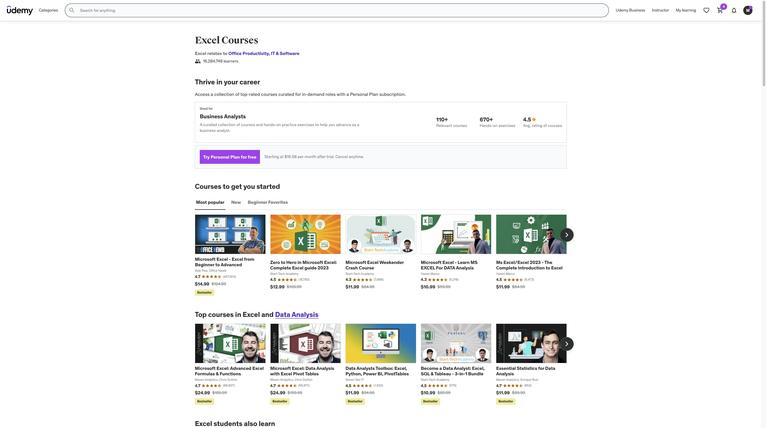 Task type: locate. For each thing, give the bounding box(es) containing it.
excel, right 'toolbox:'
[[395, 365, 407, 371]]

0 vertical spatial curated
[[278, 91, 294, 97]]

ms excel/excel 2023 - the complete introduction to excel
[[496, 259, 563, 271]]

essential statistics for data analysis
[[496, 365, 555, 377]]

microsoft inside microsoft excel weekender crash course
[[346, 259, 366, 265]]

on left practice
[[276, 122, 281, 127]]

1 horizontal spatial excel,
[[472, 365, 485, 371]]

excel: right formulas on the left bottom of the page
[[217, 365, 229, 371]]

with inside thrive in your career element
[[337, 91, 346, 97]]

0 horizontal spatial 2023
[[318, 265, 329, 271]]

0 horizontal spatial you
[[243, 182, 255, 191]]

1 horizontal spatial personal
[[350, 91, 368, 97]]

- inside microsoft excel - excel from beginner to advanced
[[229, 256, 231, 262]]

courses inside 110+ relevant courses
[[453, 123, 467, 128]]

you right help
[[329, 122, 335, 127]]

analysts left the bi,
[[357, 365, 375, 371]]

curated up business
[[203, 122, 217, 127]]

toolbox:
[[376, 365, 394, 371]]

excel inside microsoft excel: advanced excel formulas & functions
[[252, 365, 264, 371]]

- left from
[[229, 256, 231, 262]]

analysts
[[224, 113, 246, 120], [357, 365, 375, 371]]

- left 3-
[[452, 371, 454, 377]]

for
[[295, 91, 301, 97], [209, 107, 213, 111], [241, 154, 247, 160], [538, 365, 544, 371]]

for left free
[[241, 154, 247, 160]]

0 horizontal spatial business
[[200, 113, 223, 120]]

0 horizontal spatial complete
[[270, 265, 291, 271]]

excel
[[421, 265, 435, 271]]

bundle
[[468, 371, 484, 377]]

tableau
[[435, 371, 451, 377]]

personal right try
[[211, 154, 229, 160]]

0 vertical spatial analysts
[[224, 113, 246, 120]]

microsoft excel: advanced excel formulas & functions
[[195, 365, 264, 377]]

1 vertical spatial personal
[[211, 154, 229, 160]]

small image left 16,284,749
[[195, 59, 201, 64]]

business inside great for business analysts a curated collection of courses and hands-on practice exercises to help you advance as a business analyst.
[[200, 113, 223, 120]]

1 horizontal spatial plan
[[369, 91, 378, 97]]

zero to hero in microsoft excel: complete excel guide 2023
[[270, 259, 337, 271]]

beginner inside "button"
[[248, 199, 267, 205]]

curated up great for business analysts a curated collection of courses and hands-on practice exercises to help you advance as a business analyst.
[[278, 91, 294, 97]]

collection down thrive in your career
[[214, 91, 234, 97]]

analysts up analyst.
[[224, 113, 246, 120]]

on
[[276, 122, 281, 127], [493, 123, 498, 128]]

small image inside thrive in your career element
[[531, 117, 537, 123]]

a right the become
[[440, 365, 442, 371]]

microsoft inside zero to hero in microsoft excel: complete excel guide 2023
[[303, 259, 323, 265]]

1 horizontal spatial exercises
[[499, 123, 516, 128]]

microsoft excel weekender crash course link
[[346, 259, 404, 271]]

exercises right practice
[[298, 122, 314, 127]]

1 horizontal spatial &
[[276, 50, 279, 56]]

ms
[[471, 259, 478, 265]]

1 vertical spatial beginner
[[195, 262, 214, 268]]

0 vertical spatial business
[[629, 8, 645, 13]]

0 vertical spatial beginner
[[248, 199, 267, 205]]

2 excel, from the left
[[472, 365, 485, 371]]

complete
[[270, 265, 291, 271], [496, 265, 517, 271]]

analyst:
[[454, 365, 471, 371]]

thrive in your career element
[[195, 78, 567, 169]]

& for it
[[276, 50, 279, 56]]

personal right roles at the top left of the page
[[350, 91, 368, 97]]

microsoft excel: data analysis with excel pivot tables link
[[270, 365, 334, 377]]

0 horizontal spatial curated
[[203, 122, 217, 127]]

courses
[[261, 91, 277, 97], [241, 122, 255, 127], [453, 123, 467, 128], [548, 123, 562, 128], [208, 310, 234, 319]]

hands-
[[480, 123, 493, 128]]

to inside microsoft excel - excel from beginner to advanced
[[215, 262, 220, 268]]

instructor link
[[649, 3, 673, 17]]

1 vertical spatial plan
[[230, 154, 240, 160]]

& inside microsoft excel: advanced excel formulas & functions
[[216, 371, 219, 377]]

excel
[[195, 34, 220, 46], [195, 50, 206, 56], [217, 256, 228, 262], [232, 256, 243, 262], [367, 259, 379, 265], [443, 259, 454, 265], [292, 265, 304, 271], [551, 265, 563, 271], [243, 310, 260, 319], [252, 365, 264, 371], [281, 371, 292, 377], [195, 419, 212, 428]]

0 vertical spatial small image
[[195, 59, 201, 64]]

excel,
[[395, 365, 407, 371], [472, 365, 485, 371]]

2023
[[530, 259, 541, 265], [318, 265, 329, 271]]

- inside ms excel/excel 2023 - the complete introduction to excel
[[542, 259, 544, 265]]

1 horizontal spatial on
[[493, 123, 498, 128]]

for right 'great'
[[209, 107, 213, 111]]

access
[[195, 91, 210, 97]]

1 next image from the top
[[562, 230, 572, 240]]

it & software link
[[269, 50, 299, 56]]

become a data analyst: excel, sql & tableau - 3-in-1 bundle
[[421, 365, 485, 377]]

2 next image from the top
[[562, 340, 572, 349]]

crash
[[346, 265, 358, 271]]

0 horizontal spatial courses
[[195, 182, 221, 191]]

1 horizontal spatial complete
[[496, 265, 517, 271]]

1 vertical spatial analysts
[[357, 365, 375, 371]]

it
[[271, 50, 275, 56]]

free
[[248, 154, 256, 160]]

1 vertical spatial small image
[[531, 117, 537, 123]]

& inside "become a data analyst: excel, sql & tableau - 3-in-1 bundle"
[[431, 371, 434, 377]]

1 vertical spatial with
[[270, 371, 280, 377]]

& for sql
[[431, 371, 434, 377]]

microsoft inside microsoft excel: data analysis with excel pivot tables
[[270, 365, 291, 371]]

1 vertical spatial in-
[[460, 371, 465, 377]]

learn
[[259, 419, 275, 428]]

1 vertical spatial next image
[[562, 340, 572, 349]]

collection up analyst.
[[218, 122, 236, 127]]

microsoft for microsoft excel: advanced excel formulas & functions
[[195, 365, 216, 371]]

beginner favorites button
[[247, 196, 289, 209]]

1 vertical spatial courses
[[195, 182, 221, 191]]

courses right relevant
[[453, 123, 467, 128]]

0 vertical spatial personal
[[350, 91, 368, 97]]

rating
[[532, 123, 543, 128]]

beginner
[[248, 199, 267, 205], [195, 262, 214, 268]]

you right get
[[243, 182, 255, 191]]

data
[[275, 310, 290, 319], [306, 365, 316, 371], [346, 365, 356, 371], [443, 365, 453, 371], [545, 365, 555, 371]]

excel: inside microsoft excel: advanced excel formulas & functions
[[217, 365, 229, 371]]

business
[[629, 8, 645, 13], [200, 113, 223, 120]]

- left the
[[542, 259, 544, 265]]

1 excel, from the left
[[395, 365, 407, 371]]

a right as
[[357, 122, 359, 127]]

- inside microsoft excel - learn ms excel for data analysis
[[455, 259, 457, 265]]

microsoft excel: data analysis with excel pivot tables
[[270, 365, 334, 377]]

microsoft inside microsoft excel - excel from beginner to advanced
[[195, 256, 216, 262]]

udemy
[[616, 8, 628, 13]]

0 vertical spatial and
[[256, 122, 263, 127]]

1 horizontal spatial analysts
[[357, 365, 375, 371]]

weekender
[[380, 259, 404, 265]]

plan left subscription.
[[369, 91, 378, 97]]

1 carousel element from the top
[[195, 215, 574, 297]]

exercises inside great for business analysts a curated collection of courses and hands-on practice exercises to help you advance as a business analyst.
[[298, 122, 314, 127]]

1 horizontal spatial business
[[629, 8, 645, 13]]

excel:
[[324, 259, 337, 265], [217, 365, 229, 371], [292, 365, 305, 371]]

microsoft excel: advanced excel formulas & functions link
[[195, 365, 264, 377]]

0 horizontal spatial excel:
[[217, 365, 229, 371]]

on right 670+
[[493, 123, 498, 128]]

collection inside great for business analysts a curated collection of courses and hands-on practice exercises to help you advance as a business analyst.
[[218, 122, 236, 127]]

data
[[444, 265, 455, 271]]

of inside great for business analysts a curated collection of courses and hands-on practice exercises to help you advance as a business analyst.
[[237, 122, 240, 127]]

excel: left tables
[[292, 365, 305, 371]]

excel courses
[[195, 34, 258, 46]]

1 vertical spatial collection
[[218, 122, 236, 127]]

2 vertical spatial in
[[235, 310, 241, 319]]

excel: inside zero to hero in microsoft excel: complete excel guide 2023
[[324, 259, 337, 265]]

carousel element
[[195, 215, 574, 297], [195, 324, 574, 406]]

3-
[[455, 371, 460, 377]]

m
[[746, 8, 750, 13]]

0 horizontal spatial beginner
[[195, 262, 214, 268]]

in
[[216, 78, 222, 86], [298, 259, 302, 265], [235, 310, 241, 319]]

on inside 670+ hands-on exercises
[[493, 123, 498, 128]]

microsoft inside microsoft excel: advanced excel formulas & functions
[[195, 365, 216, 371]]

microsoft inside microsoft excel - learn ms excel for data analysis
[[421, 259, 442, 265]]

excel: inside microsoft excel: data analysis with excel pivot tables
[[292, 365, 305, 371]]

analysis inside microsoft excel: data analysis with excel pivot tables
[[316, 365, 334, 371]]

excel: for microsoft excel: advanced excel formulas & functions
[[217, 365, 229, 371]]

1 vertical spatial advanced
[[230, 365, 251, 371]]

1 horizontal spatial excel:
[[292, 365, 305, 371]]

0 horizontal spatial plan
[[230, 154, 240, 160]]

ms excel/excel 2023 - the complete introduction to excel link
[[496, 259, 563, 271]]

0 horizontal spatial exercises
[[298, 122, 314, 127]]

favorites
[[268, 199, 288, 205]]

of down business analysts link
[[237, 122, 240, 127]]

1 vertical spatial in
[[298, 259, 302, 265]]

excel inside microsoft excel weekender crash course
[[367, 259, 379, 265]]

you inside great for business analysts a curated collection of courses and hands-on practice exercises to help you advance as a business analyst.
[[329, 122, 335, 127]]

1 vertical spatial curated
[[203, 122, 217, 127]]

0 horizontal spatial excel,
[[395, 365, 407, 371]]

0 horizontal spatial on
[[276, 122, 281, 127]]

for inside great for business analysts a curated collection of courses and hands-on practice exercises to help you advance as a business analyst.
[[209, 107, 213, 111]]

carousel element containing microsoft excel - excel from beginner to advanced
[[195, 215, 574, 297]]

and
[[256, 122, 263, 127], [261, 310, 274, 319]]

0 horizontal spatial in-
[[302, 91, 308, 97]]

demand
[[308, 91, 325, 97]]

with right roles at the top left of the page
[[337, 91, 346, 97]]

small image up rating
[[531, 117, 537, 123]]

microsoft
[[195, 256, 216, 262], [303, 259, 323, 265], [346, 259, 366, 265], [421, 259, 442, 265], [195, 365, 216, 371], [270, 365, 291, 371]]

curated
[[278, 91, 294, 97], [203, 122, 217, 127]]

courses inside great for business analysts a curated collection of courses and hands-on practice exercises to help you advance as a business analyst.
[[241, 122, 255, 127]]

as
[[352, 122, 356, 127]]

business right udemy
[[629, 8, 645, 13]]

and inside great for business analysts a curated collection of courses and hands-on practice exercises to help you advance as a business analyst.
[[256, 122, 263, 127]]

1 horizontal spatial small image
[[531, 117, 537, 123]]

you
[[329, 122, 335, 127], [243, 182, 255, 191]]

2 horizontal spatial &
[[431, 371, 434, 377]]

business down 'great'
[[200, 113, 223, 120]]

4
[[723, 4, 725, 9]]

of left top-
[[235, 91, 239, 97]]

courses up the office
[[222, 34, 258, 46]]

0 horizontal spatial with
[[270, 371, 280, 377]]

exercises inside 670+ hands-on exercises
[[499, 123, 516, 128]]

data analysis link
[[275, 310, 319, 319]]

for right statistics
[[538, 365, 544, 371]]

1 vertical spatial business
[[200, 113, 223, 120]]

1 horizontal spatial 2023
[[530, 259, 541, 265]]

0 horizontal spatial &
[[216, 371, 219, 377]]

courses up the "most popular"
[[195, 182, 221, 191]]

personal
[[350, 91, 368, 97], [211, 154, 229, 160]]

popular
[[208, 199, 224, 205]]

advanced inside microsoft excel - excel from beginner to advanced
[[221, 262, 242, 268]]

0 vertical spatial plan
[[369, 91, 378, 97]]

1 vertical spatial carousel element
[[195, 324, 574, 406]]

small image
[[195, 59, 201, 64], [531, 117, 537, 123]]

plan left free
[[230, 154, 240, 160]]

you have alerts image
[[749, 6, 753, 9]]

udemy business
[[616, 8, 645, 13]]

next image
[[562, 230, 572, 240], [562, 340, 572, 349]]

0 vertical spatial with
[[337, 91, 346, 97]]

& right formulas on the left bottom of the page
[[216, 371, 219, 377]]

get
[[231, 182, 242, 191]]

to inside ms excel/excel 2023 - the complete introduction to excel
[[546, 265, 550, 271]]

0 vertical spatial next image
[[562, 230, 572, 240]]

courses right rating
[[548, 123, 562, 128]]

m link
[[741, 3, 755, 17]]

1 horizontal spatial beginner
[[248, 199, 267, 205]]

wishlist image
[[703, 7, 710, 14]]

courses left hands- in the left of the page
[[241, 122, 255, 127]]

0 horizontal spatial small image
[[195, 59, 201, 64]]

with inside microsoft excel: data analysis with excel pivot tables
[[270, 371, 280, 377]]

2023 right guide
[[318, 265, 329, 271]]

data inside microsoft excel: data analysis with excel pivot tables
[[306, 365, 316, 371]]

pivot
[[293, 371, 304, 377]]

sql
[[421, 371, 430, 377]]

1 horizontal spatial with
[[337, 91, 346, 97]]

great
[[200, 107, 208, 111]]

avg. rating of courses
[[523, 123, 562, 128]]

0 vertical spatial carousel element
[[195, 215, 574, 297]]

for inside essential statistics for data analysis
[[538, 365, 544, 371]]

courses right top
[[208, 310, 234, 319]]

excel: right guide
[[324, 259, 337, 265]]

thrive in your career
[[195, 78, 260, 86]]

& right "sql"
[[431, 371, 434, 377]]

data inside essential statistics for data analysis
[[545, 365, 555, 371]]

excel, right 1
[[472, 365, 485, 371]]

carousel element containing microsoft excel: advanced excel formulas & functions
[[195, 324, 574, 406]]

0 vertical spatial advanced
[[221, 262, 242, 268]]

2 carousel element from the top
[[195, 324, 574, 406]]

introduction
[[518, 265, 545, 271]]

& right it
[[276, 50, 279, 56]]

2 horizontal spatial excel:
[[324, 259, 337, 265]]

0 vertical spatial courses
[[222, 34, 258, 46]]

2023 left the
[[530, 259, 541, 265]]

excel inside ms excel/excel 2023 - the complete introduction to excel
[[551, 265, 563, 271]]

0 vertical spatial you
[[329, 122, 335, 127]]

after
[[317, 154, 326, 159]]

0 horizontal spatial in
[[216, 78, 222, 86]]

in-
[[302, 91, 308, 97], [460, 371, 465, 377]]

1 horizontal spatial you
[[329, 122, 335, 127]]

0 horizontal spatial analysts
[[224, 113, 246, 120]]

1 complete from the left
[[270, 265, 291, 271]]

2 horizontal spatial in
[[298, 259, 302, 265]]

top
[[195, 310, 207, 319]]

1 horizontal spatial in-
[[460, 371, 465, 377]]

670+
[[480, 116, 493, 123]]

cancel
[[336, 154, 348, 159]]

career
[[240, 78, 260, 86]]

hands-
[[264, 122, 277, 127]]

with left pivot on the bottom left of the page
[[270, 371, 280, 377]]

courses
[[222, 34, 258, 46], [195, 182, 221, 191]]

exercises left the avg.
[[499, 123, 516, 128]]

to inside zero to hero in microsoft excel: complete excel guide 2023
[[281, 259, 285, 265]]

670+ hands-on exercises
[[480, 116, 516, 128]]

microsoft for microsoft excel weekender crash course
[[346, 259, 366, 265]]

bi,
[[378, 371, 383, 377]]

the
[[545, 259, 552, 265]]

analysis inside microsoft excel - learn ms excel for data analysis
[[456, 265, 474, 271]]

2 complete from the left
[[496, 265, 517, 271]]

- left learn
[[455, 259, 457, 265]]

power
[[363, 371, 377, 377]]

0 vertical spatial in-
[[302, 91, 308, 97]]



Task type: vqa. For each thing, say whether or not it's contained in the screenshot.
how
no



Task type: describe. For each thing, give the bounding box(es) containing it.
microsoft excel weekender crash course
[[346, 259, 404, 271]]

my learning link
[[673, 3, 700, 17]]

essential statistics for data analysis link
[[496, 365, 555, 377]]

udemy image
[[7, 5, 33, 15]]

0 vertical spatial collection
[[214, 91, 234, 97]]

started
[[257, 182, 280, 191]]

data inside data analysts toolbox: excel, python, power bi, pivottables
[[346, 365, 356, 371]]

for inside try personal plan for free link
[[241, 154, 247, 160]]

excel/excel
[[504, 259, 529, 265]]

on inside great for business analysts a curated collection of courses and hands-on practice exercises to help you advance as a business analyst.
[[276, 122, 281, 127]]

next image for ms excel/excel 2023 - the complete introduction to excel
[[562, 230, 572, 240]]

ms
[[496, 259, 503, 265]]

try
[[203, 154, 210, 160]]

data analysts toolbox: excel, python, power bi, pivottables link
[[346, 365, 409, 377]]

beginner favorites
[[248, 199, 288, 205]]

data analysts toolbox: excel, python, power bi, pivottables
[[346, 365, 409, 377]]

110+
[[436, 116, 448, 123]]

your
[[224, 78, 238, 86]]

excel inside microsoft excel: data analysis with excel pivot tables
[[281, 371, 292, 377]]

excel, inside data analysts toolbox: excel, python, power bi, pivottables
[[395, 365, 407, 371]]

in- inside "become a data analyst: excel, sql & tableau - 3-in-1 bundle"
[[460, 371, 465, 377]]

1 vertical spatial and
[[261, 310, 274, 319]]

course
[[359, 265, 374, 271]]

formulas
[[195, 371, 215, 377]]

1 horizontal spatial curated
[[278, 91, 294, 97]]

4.5
[[523, 116, 531, 123]]

most popular
[[196, 199, 224, 205]]

submit search image
[[69, 7, 76, 14]]

a
[[200, 122, 202, 127]]

microsoft for microsoft excel - learn ms excel for data analysis
[[421, 259, 442, 265]]

1 horizontal spatial courses
[[222, 34, 258, 46]]

excel relates to office productivity it & software
[[195, 50, 299, 56]]

starting at $16.58 per month after trial. cancel anytime.
[[265, 154, 364, 159]]

practice
[[282, 122, 297, 127]]

zero
[[270, 259, 280, 265]]

110+ relevant courses
[[436, 116, 467, 128]]

new
[[231, 199, 241, 205]]

microsoft excel - learn ms excel for data analysis link
[[421, 259, 478, 271]]

to inside great for business analysts a curated collection of courses and hands-on practice exercises to help you advance as a business analyst.
[[315, 122, 319, 127]]

shopping cart with 4 items image
[[717, 7, 724, 14]]

0 horizontal spatial personal
[[211, 154, 229, 160]]

from
[[244, 256, 254, 262]]

starting
[[265, 154, 279, 159]]

4 link
[[714, 3, 727, 17]]

2023 inside zero to hero in microsoft excel: complete excel guide 2023
[[318, 265, 329, 271]]

access a collection of top-rated courses curated for in-demand roles with a personal plan subscription.
[[195, 91, 406, 97]]

per
[[298, 154, 304, 159]]

advanced inside microsoft excel: advanced excel formulas & functions
[[230, 365, 251, 371]]

rated
[[249, 91, 260, 97]]

excel: for microsoft excel: data analysis with excel pivot tables
[[292, 365, 305, 371]]

month
[[305, 154, 316, 159]]

a inside "become a data analyst: excel, sql & tableau - 3-in-1 bundle"
[[440, 365, 442, 371]]

categories
[[39, 8, 58, 13]]

my
[[676, 8, 681, 13]]

complete inside zero to hero in microsoft excel: complete excel guide 2023
[[270, 265, 291, 271]]

excel inside zero to hero in microsoft excel: complete excel guide 2023
[[292, 265, 304, 271]]

- inside "become a data analyst: excel, sql & tableau - 3-in-1 bundle"
[[452, 371, 454, 377]]

courses right rated
[[261, 91, 277, 97]]

productivity
[[243, 50, 269, 56]]

advance
[[336, 122, 351, 127]]

most
[[196, 199, 207, 205]]

analysts inside great for business analysts a curated collection of courses and hands-on practice exercises to help you advance as a business analyst.
[[224, 113, 246, 120]]

next image for essential statistics for data analysis
[[562, 340, 572, 349]]

excel inside microsoft excel - learn ms excel for data analysis
[[443, 259, 454, 265]]

my learning
[[676, 8, 696, 13]]

data inside "become a data analyst: excel, sql & tableau - 3-in-1 bundle"
[[443, 365, 453, 371]]

microsoft excel - excel from beginner to advanced link
[[195, 256, 254, 268]]

great for business analysts a curated collection of courses and hands-on practice exercises to help you advance as a business analyst.
[[200, 107, 359, 133]]

top courses in excel and data analysis
[[195, 310, 319, 319]]

1 horizontal spatial in
[[235, 310, 241, 319]]

business
[[200, 128, 216, 133]]

most popular button
[[195, 196, 226, 209]]

of right rating
[[544, 123, 547, 128]]

analysis inside essential statistics for data analysis
[[496, 371, 514, 377]]

16,284,749 learners
[[203, 59, 238, 64]]

16,284,749
[[203, 59, 223, 64]]

microsoft for microsoft excel: data analysis with excel pivot tables
[[270, 365, 291, 371]]

functions
[[220, 371, 241, 377]]

analyst.
[[217, 128, 230, 133]]

essential
[[496, 365, 516, 371]]

0 vertical spatial in
[[216, 78, 222, 86]]

office
[[228, 50, 242, 56]]

udemy business link
[[613, 3, 649, 17]]

new button
[[230, 196, 242, 209]]

microsoft for microsoft excel - excel from beginner to advanced
[[195, 256, 216, 262]]

microsoft excel - excel from beginner to advanced
[[195, 256, 254, 268]]

hero
[[286, 259, 297, 265]]

statistics
[[517, 365, 537, 371]]

beginner inside microsoft excel - excel from beginner to advanced
[[195, 262, 214, 268]]

become a data analyst: excel, sql & tableau - 3-in-1 bundle link
[[421, 365, 485, 377]]

excel, inside "become a data analyst: excel, sql & tableau - 3-in-1 bundle"
[[472, 365, 485, 371]]

a right roles at the top left of the page
[[347, 91, 349, 97]]

guide
[[305, 265, 317, 271]]

1 vertical spatial you
[[243, 182, 255, 191]]

microsoft excel - learn ms excel for data analysis
[[421, 259, 478, 271]]

top-
[[240, 91, 249, 97]]

help
[[320, 122, 328, 127]]

subscription.
[[379, 91, 406, 97]]

$16.58
[[285, 154, 297, 159]]

relevant
[[436, 123, 452, 128]]

office productivity link
[[228, 50, 269, 56]]

learn
[[458, 259, 470, 265]]

Search for anything text field
[[79, 5, 602, 15]]

a right access
[[211, 91, 213, 97]]

for
[[436, 265, 443, 271]]

notifications image
[[731, 7, 738, 14]]

a inside great for business analysts a curated collection of courses and hands-on practice exercises to help you advance as a business analyst.
[[357, 122, 359, 127]]

curated inside great for business analysts a curated collection of courses and hands-on practice exercises to help you advance as a business analyst.
[[203, 122, 217, 127]]

for left the demand
[[295, 91, 301, 97]]

categories button
[[35, 3, 61, 17]]

python,
[[346, 371, 362, 377]]

learners
[[224, 59, 238, 64]]

excel students also learn
[[195, 419, 275, 428]]

2023 inside ms excel/excel 2023 - the complete introduction to excel
[[530, 259, 541, 265]]

zero to hero in microsoft excel: complete excel guide 2023 link
[[270, 259, 337, 271]]

thrive
[[195, 78, 215, 86]]

complete inside ms excel/excel 2023 - the complete introduction to excel
[[496, 265, 517, 271]]

in- inside thrive in your career element
[[302, 91, 308, 97]]

in inside zero to hero in microsoft excel: complete excel guide 2023
[[298, 259, 302, 265]]

tables
[[305, 371, 319, 377]]

analysts inside data analysts toolbox: excel, python, power bi, pivottables
[[357, 365, 375, 371]]



